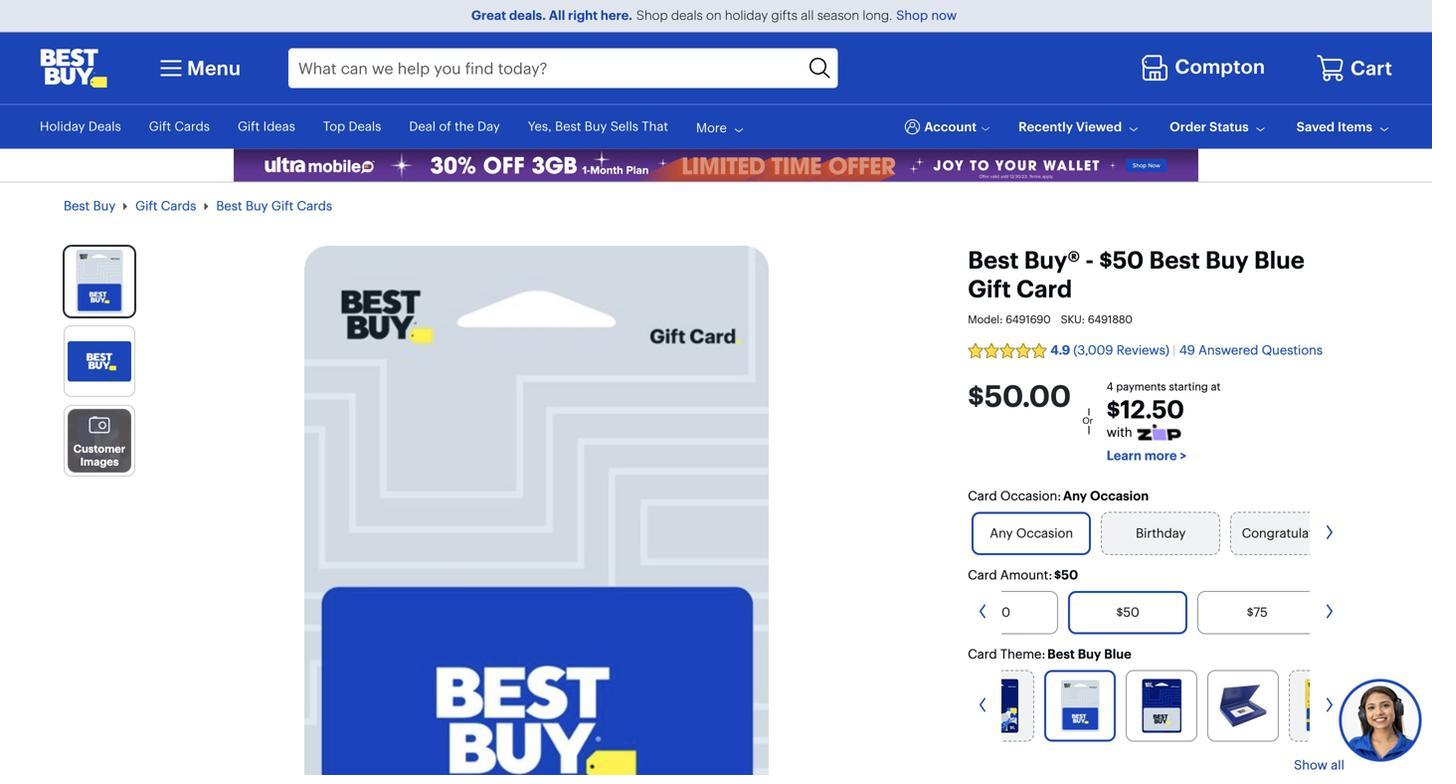 Task type: locate. For each thing, give the bounding box(es) containing it.
yes,
[[528, 119, 552, 134]]

6491880
[[1089, 312, 1133, 326]]

2 vertical spatial $50
[[1117, 605, 1140, 620]]

49 answered questions
[[1180, 342, 1324, 358]]

images
[[80, 455, 119, 469]]

cart
[[1351, 56, 1393, 80]]

recently viewed button
[[1019, 118, 1142, 136]]

that
[[642, 119, 669, 134]]

holiday
[[725, 7, 768, 23]]

any occasion
[[991, 525, 1074, 541]]

: down $30 button
[[1042, 646, 1046, 662]]

gift
[[149, 119, 171, 134], [238, 119, 260, 134], [135, 198, 158, 214], [272, 198, 294, 214], [968, 274, 1012, 303]]

1 shop from the left
[[637, 7, 668, 23]]

gift cards link for best buy gift cards
[[135, 198, 196, 214]]

status
[[1210, 119, 1250, 135]]

bestbuy.com image
[[40, 48, 107, 88]]

gift cards down the menu dropdown button
[[149, 119, 210, 134]]

long.
[[863, 7, 893, 23]]

card
[[1017, 274, 1073, 303], [968, 488, 998, 504], [968, 567, 998, 583], [968, 646, 998, 662]]

$30
[[988, 605, 1011, 620]]

recently
[[1019, 119, 1074, 135]]

occasion down card occasion : any occasion
[[1017, 525, 1074, 541]]

2 shop from the left
[[897, 7, 928, 23]]

credit
[[226, 134, 263, 150]]

front zoom. best buy® - $50 best buy blue gift card. image
[[305, 246, 769, 775], [76, 250, 123, 314]]

1 vertical spatial any
[[991, 525, 1013, 541]]

card up any occasion
[[968, 488, 998, 504]]

holiday deals
[[40, 119, 121, 134]]

occasion
[[1001, 488, 1058, 504], [1091, 488, 1150, 504], [1017, 525, 1074, 541]]

order
[[1170, 119, 1207, 135]]

yes, best buy sells that my best buy memberships
[[40, 119, 669, 150]]

my
[[40, 134, 58, 150]]

occasion inside button
[[1017, 525, 1074, 541]]

1 vertical spatial gift cards
[[135, 198, 196, 214]]

cards
[[175, 119, 210, 134], [266, 134, 302, 150], [161, 198, 196, 214], [297, 198, 332, 214]]

: for theme
[[1042, 646, 1046, 662]]

congratulations button
[[1231, 512, 1351, 555]]

deals
[[88, 119, 121, 134], [349, 119, 382, 134]]

1 deals from the left
[[88, 119, 121, 134]]

card for card occasion
[[968, 488, 998, 504]]

card for card theme
[[968, 646, 998, 662]]

at
[[1212, 380, 1221, 393]]

6491690
[[1006, 312, 1051, 326]]

card left theme
[[968, 646, 998, 662]]

buy left 'sells'
[[585, 119, 607, 134]]

model
[[968, 312, 1000, 326]]

1 horizontal spatial shop
[[897, 7, 928, 23]]

card up 6491690
[[1017, 274, 1073, 303]]

more button
[[697, 119, 747, 137]]

blue
[[1255, 245, 1305, 275], [1105, 646, 1132, 662]]

saved items button
[[1297, 118, 1393, 136]]

blue down $50 button
[[1105, 646, 1132, 662]]

0 vertical spatial blue
[[1255, 245, 1305, 275]]

>
[[1181, 448, 1187, 464]]

1 vertical spatial blue
[[1105, 646, 1132, 662]]

memberships
[[116, 134, 198, 150]]

1 horizontal spatial blue
[[1255, 245, 1305, 275]]

ideas
[[263, 119, 295, 134]]

1 vertical spatial $50
[[1055, 567, 1079, 583]]

all right show
[[1332, 757, 1345, 773]]

all inside dropdown button
[[1332, 757, 1345, 773]]

gift cards down memberships
[[135, 198, 196, 214]]

here.
[[601, 7, 633, 23]]

compton
[[1176, 54, 1266, 79]]

any up card amount : $50
[[991, 525, 1013, 541]]

all
[[549, 7, 565, 23]]

holiday deals link
[[40, 119, 121, 134]]

best down credit
[[216, 198, 242, 214]]

card up $30
[[968, 567, 998, 583]]

$50 right the -
[[1100, 245, 1144, 275]]

occasion up any occasion
[[1001, 488, 1058, 504]]

reviews)
[[1117, 342, 1170, 358]]

0 horizontal spatial deals
[[88, 119, 121, 134]]

0 horizontal spatial blue
[[1105, 646, 1132, 662]]

1 vertical spatial all
[[1332, 757, 1345, 773]]

occasion down learn
[[1091, 488, 1150, 504]]

to
[[376, 134, 388, 150]]

$50 for -
[[1100, 245, 1144, 275]]

best buy help human beacon image
[[1339, 678, 1424, 763]]

$50 button
[[1069, 591, 1188, 634]]

1 horizontal spatial deals
[[349, 119, 382, 134]]

$50 right amount
[[1055, 567, 1079, 583]]

any
[[1064, 488, 1088, 504], [991, 525, 1013, 541]]

any up any occasion
[[1064, 488, 1088, 504]]

blue up questions
[[1255, 245, 1305, 275]]

answered
[[1199, 342, 1259, 358]]

(3,009
[[1074, 342, 1114, 358]]

top deals
[[323, 119, 382, 134]]

: down any occasion button
[[1049, 567, 1053, 583]]

menu
[[187, 56, 241, 80]]

advertisement region
[[234, 149, 1199, 182]]

0 vertical spatial all
[[801, 7, 814, 23]]

1 horizontal spatial all
[[1332, 757, 1345, 773]]

gift cards for deals
[[149, 119, 210, 134]]

2 deals from the left
[[349, 119, 382, 134]]

gift cards inside utility element
[[149, 119, 210, 134]]

credit cards
[[226, 134, 302, 150]]

alt view zoom 1. best buy® - $50 best buy blue gift card. image
[[68, 341, 131, 382]]

card occasion : any occasion
[[968, 488, 1150, 504]]

on
[[707, 7, 722, 23]]

$50 down birthday button
[[1117, 605, 1140, 620]]

buy down the credit cards link
[[246, 198, 268, 214]]

buy
[[585, 119, 607, 134], [90, 134, 113, 150], [93, 198, 116, 214], [246, 198, 268, 214], [1206, 245, 1249, 275], [1078, 646, 1102, 662]]

customer
[[73, 442, 126, 456]]

shop left deals
[[637, 7, 668, 23]]

0 vertical spatial $50
[[1100, 245, 1144, 275]]

0 horizontal spatial any
[[991, 525, 1013, 541]]

st.
[[392, 134, 408, 150]]

gift cards link down the menu dropdown button
[[149, 119, 210, 134]]

$30 button
[[940, 591, 1059, 634]]

gift cards link down memberships
[[135, 198, 196, 214]]

utility element
[[0, 105, 1433, 150]]

card amount : $50
[[968, 567, 1079, 583]]

0 vertical spatial gift cards link
[[149, 119, 210, 134]]

great
[[472, 7, 506, 23]]

1 horizontal spatial any
[[1064, 488, 1088, 504]]

cart icon image
[[1317, 53, 1346, 83]]

0 horizontal spatial shop
[[637, 7, 668, 23]]

now
[[932, 7, 957, 23]]

buy up answered
[[1206, 245, 1249, 275]]

0 vertical spatial gift cards
[[149, 119, 210, 134]]

best right theme
[[1048, 646, 1075, 662]]

viewed
[[1077, 119, 1123, 135]]

theme
[[1001, 646, 1042, 662]]

: left 6491880
[[1082, 312, 1086, 326]]

birthday
[[1137, 525, 1187, 541]]

: for amount
[[1049, 567, 1053, 583]]

all right gifts
[[801, 7, 814, 23]]

shop left now
[[897, 7, 928, 23]]

gift inside best buy® - $50 best buy blue gift card model : 6491690 sku : 6491880
[[968, 274, 1012, 303]]

great deals. all right here. shop deals on holiday gifts all season long. shop now
[[472, 7, 957, 23]]

any inside button
[[991, 525, 1013, 541]]

1 vertical spatial gift cards link
[[135, 198, 196, 214]]

$50 inside best buy® - $50 best buy blue gift card model : 6491690 sku : 6491880
[[1100, 245, 1144, 275]]

: up any occasion
[[1058, 488, 1062, 504]]

best left buy®
[[968, 245, 1019, 275]]

questions
[[1262, 342, 1324, 358]]

deals for holiday deals
[[88, 119, 121, 134]]



Task type: vqa. For each thing, say whether or not it's contained in the screenshot.
gift cards
yes



Task type: describe. For each thing, give the bounding box(es) containing it.
show
[[1295, 757, 1328, 773]]

show all
[[1295, 757, 1345, 773]]

occasion for card occasion : any occasion
[[1001, 488, 1058, 504]]

deals.
[[509, 7, 546, 23]]

gift cards for buy
[[135, 198, 196, 214]]

or
[[1083, 415, 1094, 426]]

0 vertical spatial any
[[1064, 488, 1088, 504]]

holiday
[[40, 119, 85, 134]]

best right my
[[61, 134, 87, 150]]

card for card amount
[[968, 567, 998, 583]]

best right the yes,
[[555, 119, 582, 134]]

deals for top deals
[[349, 119, 382, 134]]

zip logo image
[[1138, 424, 1182, 440]]

credit cards link
[[226, 134, 302, 150]]

best buy white image
[[1143, 679, 1182, 733]]

shop now link
[[893, 7, 961, 23]]

top
[[323, 119, 345, 134]]

the
[[455, 119, 474, 134]]

items
[[1338, 119, 1373, 135]]

more
[[1145, 448, 1178, 464]]

learn more >
[[1107, 448, 1187, 464]]

yes, best buy sells that link
[[528, 119, 669, 134]]

compton button
[[1141, 50, 1271, 87]]

card theme : best buy blue
[[968, 646, 1132, 662]]

deal
[[409, 119, 436, 134]]

cart link
[[1317, 53, 1393, 83]]

gift for gift cards link for gift ideas
[[149, 119, 171, 134]]

recently viewed
[[1019, 119, 1123, 135]]

learn
[[1107, 448, 1142, 464]]

$50 inside button
[[1117, 605, 1140, 620]]

card inside best buy® - $50 best buy blue gift card model : 6491690 sku : 6491880
[[1017, 274, 1073, 303]]

1 horizontal spatial front zoom. best buy® - $50 best buy blue gift card. image
[[305, 246, 769, 775]]

gift for gift cards link associated with best buy gift cards
[[135, 198, 158, 214]]

4
[[1107, 380, 1114, 393]]

$75 button
[[1198, 591, 1318, 634]]

$50.00
[[968, 378, 1072, 414]]

gifts
[[772, 7, 798, 23]]

best down my best buy memberships link
[[64, 198, 90, 214]]

buy inside best buy® - $50 best buy blue gift card model : 6491690 sku : 6491880
[[1206, 245, 1249, 275]]

order status
[[1170, 119, 1250, 135]]

blue inside best buy® - $50 best buy blue gift card model : 6491690 sku : 6491880
[[1255, 245, 1305, 275]]

49
[[1180, 342, 1196, 358]]

season
[[818, 7, 860, 23]]

day
[[478, 119, 500, 134]]

0 horizontal spatial front zoom. best buy® - $50 best buy blue gift card. image
[[76, 250, 123, 314]]

with
[[1107, 424, 1133, 440]]

bow image
[[1306, 679, 1345, 733]]

customer images
[[73, 442, 126, 469]]

best buy gift cards
[[216, 198, 332, 214]]

buy up best buy blue image
[[1078, 646, 1102, 662]]

of
[[439, 119, 451, 134]]

deal of the day
[[409, 119, 500, 134]]

donate to st. jude
[[329, 134, 440, 150]]

my best buy memberships link
[[40, 134, 198, 150]]

show all button
[[968, 757, 1345, 773]]

balloons image
[[980, 679, 1019, 733]]

occasion for any occasion
[[1017, 525, 1074, 541]]

starting
[[1170, 380, 1209, 393]]

sku
[[1061, 312, 1082, 326]]

saved items
[[1297, 119, 1373, 135]]

4.9
[[1051, 342, 1071, 358]]

$50 for :
[[1055, 567, 1079, 583]]

-
[[1086, 245, 1095, 275]]

gift ideas link
[[238, 119, 295, 134]]

best buy link
[[64, 198, 116, 214]]

top deals link
[[323, 119, 382, 134]]

more
[[697, 120, 727, 136]]

: for occasion
[[1058, 488, 1062, 504]]

any occasion button
[[972, 512, 1092, 555]]

gift cards link for gift ideas
[[149, 119, 210, 134]]

menu button
[[155, 52, 241, 84]]

best buy gift cards link
[[216, 198, 332, 214]]

customer images button
[[65, 406, 134, 476]]

best buy® - $50 best buy blue gift card model : 6491690 sku : 6491880
[[968, 245, 1305, 326]]

$12.50
[[1107, 394, 1185, 425]]

best buy with gift box image
[[1217, 682, 1271, 730]]

account
[[925, 119, 977, 135]]

$75
[[1248, 605, 1268, 620]]

congratulations
[[1243, 525, 1339, 541]]

: left 6491690
[[1000, 312, 1003, 326]]

payments
[[1117, 380, 1167, 393]]

order status button
[[1170, 118, 1269, 136]]

best right the -
[[1150, 245, 1201, 275]]

0 horizontal spatial all
[[801, 7, 814, 23]]

4.9 (3,009 reviews)
[[1051, 342, 1170, 358]]

donate
[[329, 134, 373, 150]]

49 answered questions link
[[1180, 342, 1324, 358]]

jude
[[411, 134, 440, 150]]

deals
[[672, 7, 703, 23]]

buy®
[[1025, 245, 1081, 275]]

Type to search. Navigate forward to hear suggestions text field
[[289, 48, 803, 88]]

account button
[[905, 117, 991, 137]]

gift for gift ideas link
[[238, 119, 260, 134]]

saved
[[1297, 119, 1335, 135]]

best buy blue image
[[1062, 680, 1100, 732]]

right
[[568, 7, 598, 23]]

birthday button
[[1102, 512, 1221, 555]]

buy right holiday
[[90, 134, 113, 150]]

buy down my best buy memberships link
[[93, 198, 116, 214]]



